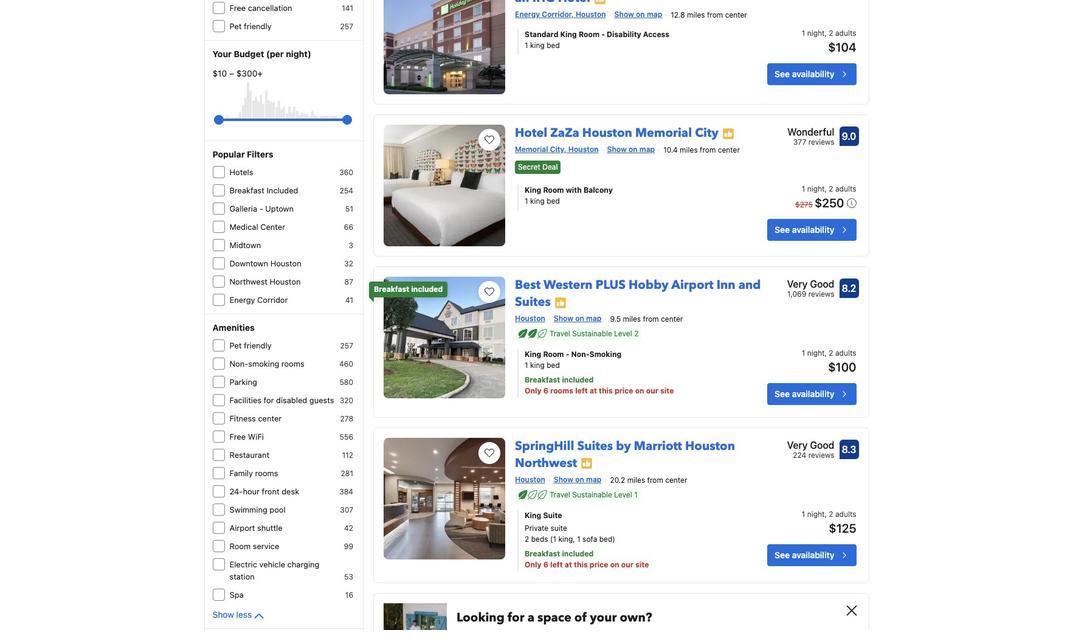 Task type: locate. For each thing, give the bounding box(es) containing it.
very inside very good 1,069 reviews
[[788, 279, 808, 290]]

miles right 20.2
[[628, 476, 646, 485]]

1 king from the top
[[531, 41, 545, 50]]

1 vertical spatial travel
[[550, 490, 571, 499]]

memorial down hotel
[[515, 145, 549, 154]]

for
[[264, 396, 274, 405], [508, 610, 525, 626]]

on for 10.4
[[629, 145, 638, 154]]

price
[[615, 386, 634, 395], [590, 560, 609, 570]]

1 vertical spatial at
[[565, 560, 573, 570]]

1 vertical spatial airport
[[230, 523, 255, 533]]

1 vertical spatial for
[[508, 610, 525, 626]]

0 horizontal spatial left
[[551, 560, 563, 570]]

2 vertical spatial this property is part of our preferred partner program. it's committed to providing excellent service and good value. it'll pay us a higher commission if you make a booking. image
[[581, 458, 593, 470]]

on for 20.2
[[576, 475, 585, 484]]

center up wifi
[[258, 414, 282, 423]]

2 travel from the top
[[550, 490, 571, 499]]

1 vertical spatial only
[[525, 560, 542, 570]]

room down the travel sustainable level 2
[[544, 350, 564, 359]]

1 vertical spatial price
[[590, 560, 609, 570]]

3
[[349, 241, 354, 250]]

center down city
[[718, 145, 741, 154]]

included inside king room - non-smoking 1 king bed breakfast included only 6 rooms left at this price on our site
[[562, 375, 594, 384]]

included inside king suite private suite 2 beds (1 king, 1 sofa bed) breakfast included only 6 left at this price on our site
[[562, 549, 594, 559]]

1 horizontal spatial airport
[[672, 277, 714, 293]]

0 vertical spatial suites
[[515, 294, 551, 310]]

2 pet friendly from the top
[[230, 341, 272, 350]]

pet up budget
[[230, 21, 242, 31]]

1 vertical spatial king
[[531, 197, 545, 206]]

0 vertical spatial energy
[[515, 10, 540, 19]]

map up travel sustainable level 1
[[587, 475, 602, 484]]

availability down 1 night , 2 adults $104
[[793, 69, 835, 79]]

travel down western
[[550, 329, 571, 338]]

only down beds
[[525, 560, 542, 570]]

1 availability from the top
[[793, 69, 835, 79]]

center for houston
[[666, 476, 688, 485]]

at down king,
[[565, 560, 573, 570]]

availability down $275
[[793, 225, 835, 235]]

0 vertical spatial travel
[[550, 329, 571, 338]]

pet down amenities
[[230, 341, 242, 350]]

travel up suite
[[550, 490, 571, 499]]

non-
[[572, 350, 590, 359], [230, 359, 248, 369]]

night for $104
[[808, 29, 825, 38]]

map left 10.4
[[640, 145, 655, 154]]

2 6 from the top
[[544, 560, 549, 570]]

energy for energy corridor
[[230, 295, 255, 305]]

reviews inside very good 1,069 reviews
[[809, 290, 835, 299]]

3 adults from the top
[[836, 349, 857, 358]]

1 vertical spatial good
[[811, 440, 835, 451]]

this down sofa
[[574, 560, 588, 570]]

2 free from the top
[[230, 432, 246, 442]]

level down 9.5
[[615, 329, 633, 338]]

left
[[576, 386, 588, 395], [551, 560, 563, 570]]

downtown houston
[[230, 259, 302, 268]]

2 vertical spatial included
[[562, 549, 594, 559]]

midtown
[[230, 240, 261, 250]]

1 reviews from the top
[[809, 138, 835, 147]]

king for king room - non-smoking
[[525, 350, 542, 359]]

0 vertical spatial this
[[599, 386, 613, 395]]

377
[[794, 138, 807, 147]]

at inside king suite private suite 2 beds (1 king, 1 sofa bed) breakfast included only 6 left at this price on our site
[[565, 560, 573, 570]]

, inside the 1 night , 2 adults $125
[[825, 510, 827, 519]]

king inside king room with balcony 1 king bed
[[531, 197, 545, 206]]

12.8 miles from center
[[671, 10, 748, 19]]

airport down swimming
[[230, 523, 255, 533]]

281
[[341, 469, 354, 478]]

3 see from the top
[[775, 389, 790, 399]]

1 horizontal spatial for
[[508, 610, 525, 626]]

1 , from the top
[[825, 29, 827, 38]]

1 inside 1 night , 2 adults $104
[[802, 29, 806, 38]]

0 vertical spatial free
[[230, 3, 246, 13]]

0 vertical spatial good
[[811, 279, 835, 290]]

bed)
[[600, 535, 616, 544]]

this down smoking
[[599, 386, 613, 395]]

on down king room - non-smoking link
[[636, 386, 645, 395]]

2 pet from the top
[[230, 341, 242, 350]]

miles
[[688, 10, 706, 19], [680, 145, 698, 154], [623, 314, 641, 324], [628, 476, 646, 485]]

houston right marriott
[[686, 438, 736, 454]]

suites left by
[[578, 438, 614, 454]]

non- down the travel sustainable level 2
[[572, 350, 590, 359]]

availability for $100
[[793, 389, 835, 399]]

2 king from the top
[[531, 197, 545, 206]]

1 inside king room - non-smoking 1 king bed breakfast included only 6 rooms left at this price on our site
[[525, 361, 529, 370]]

1 horizontal spatial left
[[576, 386, 588, 395]]

0 vertical spatial pet
[[230, 21, 242, 31]]

2 inside 1 night , 2 adults $100
[[830, 349, 834, 358]]

very good element left 8.3
[[788, 438, 835, 453]]

service
[[253, 542, 280, 551]]

see availability down 1 night , 2 adults $100
[[775, 389, 835, 399]]

availability down 1 night , 2 adults $100
[[793, 389, 835, 399]]

1 vertical spatial level
[[615, 490, 633, 499]]

on inside king suite private suite 2 beds (1 king, 1 sofa bed) breakfast included only 6 left at this price on our site
[[611, 560, 620, 570]]

good for springhill suites by marriott houston northwest
[[811, 440, 835, 451]]

medical
[[230, 222, 258, 232]]

320
[[340, 396, 354, 405]]

2 vertical spatial reviews
[[809, 451, 835, 460]]

1 vertical spatial free
[[230, 432, 246, 442]]

0 horizontal spatial for
[[264, 396, 274, 405]]

1 very good element from the top
[[788, 277, 835, 291]]

1 good from the top
[[811, 279, 835, 290]]

good inside very good 1,069 reviews
[[811, 279, 835, 290]]

1 vertical spatial suites
[[578, 438, 614, 454]]

springhill suites by marriott houston northwest image
[[384, 438, 506, 560]]

3 see availability link from the top
[[768, 383, 857, 405]]

6 up springhill
[[544, 386, 549, 395]]

reviews right 1,069
[[809, 290, 835, 299]]

room left disability
[[579, 30, 600, 39]]

4 night from the top
[[808, 510, 825, 519]]

good inside very good 224 reviews
[[811, 440, 835, 451]]

suites down best
[[515, 294, 551, 310]]

our inside king suite private suite 2 beds (1 king, 1 sofa bed) breakfast included only 6 left at this price on our site
[[622, 560, 634, 570]]

hotel zaza houston memorial city
[[515, 125, 719, 141]]

uptown
[[265, 204, 294, 214]]

energy up amenities
[[230, 295, 255, 305]]

0 horizontal spatial site
[[636, 560, 649, 570]]

only inside king suite private suite 2 beds (1 king, 1 sofa bed) breakfast included only 6 left at this price on our site
[[525, 560, 542, 570]]

on up travel sustainable level 1
[[576, 475, 585, 484]]

1 friendly from the top
[[244, 21, 272, 31]]

room left with
[[544, 186, 564, 195]]

2 very good element from the top
[[788, 438, 835, 453]]

free for free cancellation
[[230, 3, 246, 13]]

show on map for plus
[[554, 314, 602, 323]]

0 horizontal spatial memorial
[[515, 145, 549, 154]]

best western plus hobby airport inn and suites
[[515, 277, 761, 310]]

1 vertical spatial site
[[636, 560, 649, 570]]

guests
[[310, 396, 334, 405]]

0 horizontal spatial suites
[[515, 294, 551, 310]]

show down hotel zaza houston memorial city
[[608, 145, 627, 154]]

room service
[[230, 542, 280, 551]]

1 horizontal spatial this property is part of our preferred partner program. it's committed to providing excellent service and good value. it'll pay us a higher commission if you make a booking. image
[[581, 458, 593, 470]]

(1
[[551, 535, 557, 544]]

pet friendly
[[230, 21, 272, 31], [230, 341, 272, 350]]

price down king room - non-smoking link
[[615, 386, 634, 395]]

reviews for springhill suites by marriott houston northwest
[[809, 451, 835, 460]]

front
[[262, 487, 280, 497]]

very for best western plus hobby airport inn and suites
[[788, 279, 808, 290]]

2 only from the top
[[525, 560, 542, 570]]

family
[[230, 469, 253, 478]]

0 vertical spatial king
[[531, 41, 545, 50]]

4 see availability link from the top
[[768, 544, 857, 566]]

1 see from the top
[[775, 69, 790, 79]]

adults inside 1 night , 2 adults $104
[[836, 29, 857, 38]]

free left wifi
[[230, 432, 246, 442]]

1 only from the top
[[525, 386, 542, 395]]

1 vertical spatial rooms
[[551, 386, 574, 395]]

our down king suite "link"
[[622, 560, 634, 570]]

1 vertical spatial non-
[[230, 359, 248, 369]]

map up access
[[647, 10, 663, 19]]

site inside king room - non-smoking 1 king bed breakfast included only 6 rooms left at this price on our site
[[661, 386, 674, 395]]

left down king room - non-smoking link
[[576, 386, 588, 395]]

sustainable for suites
[[573, 490, 613, 499]]

adults up $100
[[836, 349, 857, 358]]

0 vertical spatial pet friendly
[[230, 21, 272, 31]]

king inside king suite private suite 2 beds (1 king, 1 sofa bed) breakfast included only 6 left at this price on our site
[[525, 511, 542, 520]]

4 see availability from the top
[[775, 550, 835, 560]]

1 bed from the top
[[547, 41, 560, 50]]

1 inside king suite private suite 2 beds (1 king, 1 sofa bed) breakfast included only 6 left at this price on our site
[[578, 535, 581, 544]]

, for $125
[[825, 510, 827, 519]]

show on map for by
[[554, 475, 602, 484]]

1 vertical spatial energy
[[230, 295, 255, 305]]

8.3
[[842, 444, 857, 455]]

4 adults from the top
[[836, 510, 857, 519]]

0 vertical spatial rooms
[[282, 359, 305, 369]]

4 availability from the top
[[793, 550, 835, 560]]

room up electric
[[230, 542, 251, 551]]

see availability down $275
[[775, 225, 835, 235]]

1 vertical spatial northwest
[[515, 455, 578, 471]]

2 very from the top
[[788, 440, 808, 451]]

112
[[342, 451, 354, 460]]

0 horizontal spatial -
[[260, 204, 263, 214]]

2 vertical spatial king
[[531, 361, 545, 370]]

see availability link down 1 night , 2 adults $104
[[768, 63, 857, 85]]

level down 20.2
[[615, 490, 633, 499]]

2 adults from the top
[[836, 184, 857, 194]]

0 vertical spatial for
[[264, 396, 274, 405]]

adults inside the 1 night , 2 adults $125
[[836, 510, 857, 519]]

this property is part of our preferred partner program. it's committed to providing excellent service and good value. it'll pay us a higher commission if you make a booking. image for hotel zaza houston memorial city
[[723, 128, 735, 140]]

show up disability
[[615, 10, 635, 19]]

king room - non-smoking 1 king bed breakfast included only 6 rooms left at this price on our site
[[525, 350, 674, 395]]

see availability link down 1 night , 2 adults $100
[[768, 383, 857, 405]]

center
[[261, 222, 285, 232]]

0 horizontal spatial at
[[565, 560, 573, 570]]

1 vertical spatial -
[[260, 204, 263, 214]]

51
[[346, 204, 354, 214]]

free left cancellation
[[230, 3, 246, 13]]

bed
[[547, 41, 560, 50], [547, 197, 560, 206], [547, 361, 560, 370]]

site down king suite "link"
[[636, 560, 649, 570]]

, inside 1 night , 2 adults $104
[[825, 29, 827, 38]]

pet
[[230, 21, 242, 31], [230, 341, 242, 350]]

2 horizontal spatial -
[[602, 30, 605, 39]]

only up springhill
[[525, 386, 542, 395]]

0 vertical spatial level
[[615, 329, 633, 338]]

reviews for best western plus hobby airport inn and suites
[[809, 290, 835, 299]]

miles right 10.4
[[680, 145, 698, 154]]

1 horizontal spatial rooms
[[282, 359, 305, 369]]

non- up parking
[[230, 359, 248, 369]]

2 level from the top
[[615, 490, 633, 499]]

northwest houston
[[230, 277, 301, 287]]

very inside very good 224 reviews
[[788, 440, 808, 451]]

1 horizontal spatial this
[[599, 386, 613, 395]]

1 vertical spatial our
[[622, 560, 634, 570]]

2 see from the top
[[775, 225, 790, 235]]

on down hotel zaza houston memorial city
[[629, 145, 638, 154]]

3 reviews from the top
[[809, 451, 835, 460]]

secret
[[518, 163, 541, 172]]

2 inside the 1 night , 2 adults $125
[[830, 510, 834, 519]]

king for king room with balcony
[[525, 186, 542, 195]]

0 vertical spatial northwest
[[230, 277, 268, 287]]

1 vertical spatial sustainable
[[573, 490, 613, 499]]

1 horizontal spatial northwest
[[515, 455, 578, 471]]

2 for travel sustainable level 2
[[635, 329, 639, 338]]

northwest down downtown
[[230, 277, 268, 287]]

free
[[230, 3, 246, 13], [230, 432, 246, 442]]

1 6 from the top
[[544, 386, 549, 395]]

bed down the travel sustainable level 2
[[547, 361, 560, 370]]

bed inside king room - non-smoking 1 king bed breakfast included only 6 rooms left at this price on our site
[[547, 361, 560, 370]]

show on map up travel sustainable level 1
[[554, 475, 602, 484]]

1 horizontal spatial price
[[615, 386, 634, 395]]

307
[[340, 506, 354, 515]]

0 horizontal spatial non-
[[230, 359, 248, 369]]

- right galleria
[[260, 204, 263, 214]]

miles for hobby
[[623, 314, 641, 324]]

2 sustainable from the top
[[573, 490, 613, 499]]

1 vertical spatial left
[[551, 560, 563, 570]]

1 vertical spatial pet friendly
[[230, 341, 272, 350]]

1 travel from the top
[[550, 329, 571, 338]]

houston down zaza
[[569, 145, 599, 154]]

from for city
[[700, 145, 716, 154]]

this inside king room - non-smoking 1 king bed breakfast included only 6 rooms left at this price on our site
[[599, 386, 613, 395]]

556
[[340, 433, 354, 442]]

non- inside king room - non-smoking 1 king bed breakfast included only 6 rooms left at this price on our site
[[572, 350, 590, 359]]

suite
[[551, 524, 568, 533]]

this property is part of our preferred partner program. it's committed to providing excellent service and good value. it'll pay us a higher commission if you make a booking. image for springhill suites by marriott houston northwest
[[581, 458, 593, 470]]

on up standard king room - disability access link
[[636, 10, 645, 19]]

good right 224
[[811, 440, 835, 451]]

this property is part of our preferred partner program. it's committed to providing excellent service and good value. it'll pay us a higher commission if you make a booking. image for 12.8 miles from center
[[594, 0, 607, 5]]

energy up standard
[[515, 10, 540, 19]]

, inside 1 night , 2 adults $100
[[825, 349, 827, 358]]

1 vertical spatial friendly
[[244, 341, 272, 350]]

1 inside 1 night , 2 adults $100
[[802, 349, 806, 358]]

0 vertical spatial reviews
[[809, 138, 835, 147]]

site
[[661, 386, 674, 395], [636, 560, 649, 570]]

from down the best western plus hobby airport inn and suites
[[643, 314, 659, 324]]

this property is part of our preferred partner program. it's committed to providing excellent service and good value. it'll pay us a higher commission if you make a booking. image for 20.2 miles from center
[[581, 458, 593, 470]]

see availability link
[[768, 63, 857, 85], [768, 219, 857, 241], [768, 383, 857, 405], [768, 544, 857, 566]]

16
[[346, 591, 354, 600]]

show on map up standard king room - disability access link
[[615, 10, 663, 19]]

corridor
[[257, 295, 288, 305]]

0 vertical spatial very
[[788, 279, 808, 290]]

0 vertical spatial -
[[602, 30, 605, 39]]

1 horizontal spatial our
[[647, 386, 659, 395]]

rooms up springhill
[[551, 386, 574, 395]]

king
[[531, 41, 545, 50], [531, 197, 545, 206], [531, 361, 545, 370]]

this property is part of our preferred partner program. it's committed to providing excellent service and good value. it'll pay us a higher commission if you make a booking. image
[[594, 0, 607, 5], [594, 0, 607, 5], [723, 128, 735, 140], [555, 297, 567, 309], [581, 458, 593, 470]]

1 free from the top
[[230, 3, 246, 13]]

at inside king room - non-smoking 1 king bed breakfast included only 6 rooms left at this price on our site
[[590, 386, 597, 395]]

1 vertical spatial very
[[788, 440, 808, 451]]

reviews right 224
[[809, 451, 835, 460]]

from right 12.8
[[708, 10, 724, 19]]

king inside the standard king room - disability access 1 king bed
[[531, 41, 545, 50]]

airport
[[672, 277, 714, 293], [230, 523, 255, 533]]

bed down "deal"
[[547, 197, 560, 206]]

1 see availability link from the top
[[768, 63, 857, 85]]

-
[[602, 30, 605, 39], [260, 204, 263, 214], [566, 350, 570, 359]]

room inside king room with balcony 1 king bed
[[544, 186, 564, 195]]

king suite link
[[525, 510, 731, 521]]

42
[[344, 524, 354, 533]]

1 vertical spatial bed
[[547, 197, 560, 206]]

availability for $104
[[793, 69, 835, 79]]

very good element for best western plus hobby airport inn and suites
[[788, 277, 835, 291]]

1 horizontal spatial site
[[661, 386, 674, 395]]

24-
[[230, 487, 243, 497]]

1 night , 2 adults
[[802, 184, 857, 194]]

energy for energy corridor, houston
[[515, 10, 540, 19]]

sofa
[[583, 535, 598, 544]]

0 horizontal spatial northwest
[[230, 277, 268, 287]]

show for suites
[[554, 475, 574, 484]]

1 level from the top
[[615, 329, 633, 338]]

night for $125
[[808, 510, 825, 519]]

king inside king room - non-smoking 1 king bed breakfast included only 6 rooms left at this price on our site
[[525, 350, 542, 359]]

free for free wifi
[[230, 432, 246, 442]]

very good element
[[788, 277, 835, 291], [788, 438, 835, 453]]

2 good from the top
[[811, 440, 835, 451]]

2 left beds
[[525, 535, 530, 544]]

king inside king room with balcony 1 king bed
[[525, 186, 542, 195]]

1 night , 2 adults $125
[[802, 510, 857, 535]]

wifi
[[248, 432, 264, 442]]

miles right 12.8
[[688, 10, 706, 19]]

0 horizontal spatial airport
[[230, 523, 255, 533]]

hotel zaza houston memorial city link
[[515, 120, 719, 141]]

0 horizontal spatial our
[[622, 560, 634, 570]]

show down western
[[554, 314, 574, 323]]

wonderful 377 reviews
[[788, 127, 835, 147]]

0 vertical spatial only
[[525, 386, 542, 395]]

king inside king room - non-smoking 1 king bed breakfast included only 6 rooms left at this price on our site
[[531, 361, 545, 370]]

show for western
[[554, 314, 574, 323]]

very good element for springhill suites by marriott houston northwest
[[788, 438, 835, 453]]

1 night from the top
[[808, 29, 825, 38]]

from down marriott
[[648, 476, 664, 485]]

zaza
[[551, 125, 580, 141]]

left inside king suite private suite 2 beds (1 king, 1 sofa bed) breakfast included only 6 left at this price on our site
[[551, 560, 563, 570]]

very left 8.3
[[788, 440, 808, 451]]

map
[[647, 10, 663, 19], [640, 145, 655, 154], [587, 314, 602, 323], [587, 475, 602, 484]]

0 vertical spatial our
[[647, 386, 659, 395]]

scored 8.2 element
[[840, 279, 859, 298]]

2 inside 1 night , 2 adults $104
[[830, 29, 834, 38]]

adults up $104
[[836, 29, 857, 38]]

1 vertical spatial memorial
[[515, 145, 549, 154]]

travel for suites
[[550, 490, 571, 499]]

$10
[[213, 68, 227, 78]]

secret deal
[[518, 163, 558, 172]]

1 vertical spatial 6
[[544, 560, 549, 570]]

257 up 460
[[340, 341, 354, 350]]

energy corridor
[[230, 295, 288, 305]]

night inside 1 night , 2 adults $104
[[808, 29, 825, 38]]

show
[[615, 10, 635, 19], [608, 145, 627, 154], [554, 314, 574, 323], [554, 475, 574, 484], [213, 610, 234, 620]]

0 vertical spatial 257
[[340, 22, 354, 31]]

holiday inn houston west - westway park, an ihg hotel image
[[384, 0, 506, 94]]

reviews right 377
[[809, 138, 835, 147]]

access
[[644, 30, 670, 39]]

hotels
[[230, 167, 253, 177]]

pet friendly down free cancellation
[[230, 21, 272, 31]]

adults
[[836, 29, 857, 38], [836, 184, 857, 194], [836, 349, 857, 358], [836, 510, 857, 519]]

0 vertical spatial airport
[[672, 277, 714, 293]]

see for $125
[[775, 550, 790, 560]]

memorial
[[636, 125, 693, 141], [515, 145, 549, 154]]

580
[[340, 378, 354, 387]]

1 horizontal spatial energy
[[515, 10, 540, 19]]

availability down the 1 night , 2 adults $125
[[793, 550, 835, 560]]

1 inside the standard king room - disability access 1 king bed
[[525, 41, 529, 50]]

this property is part of our preferred partner program. it's committed to providing excellent service and good value. it'll pay us a higher commission if you make a booking. image down western
[[555, 297, 567, 309]]

1 horizontal spatial at
[[590, 386, 597, 395]]

0 vertical spatial at
[[590, 386, 597, 395]]

friendly up smoking
[[244, 341, 272, 350]]

1 horizontal spatial suites
[[578, 438, 614, 454]]

1 vertical spatial pet
[[230, 341, 242, 350]]

1 vertical spatial very good element
[[788, 438, 835, 453]]

marriott
[[635, 438, 683, 454]]

1 sustainable from the top
[[573, 329, 613, 338]]

2 inside king suite private suite 2 beds (1 king, 1 sofa bed) breakfast included only 6 left at this price on our site
[[525, 535, 530, 544]]

2 reviews from the top
[[809, 290, 835, 299]]

airport inside the best western plus hobby airport inn and suites
[[672, 277, 714, 293]]

, for $100
[[825, 349, 827, 358]]

your budget (per night)
[[213, 49, 311, 59]]

2 up '$125'
[[830, 510, 834, 519]]

adults inside 1 night , 2 adults $100
[[836, 349, 857, 358]]

standard
[[525, 30, 559, 39]]

adults up the $250
[[836, 184, 857, 194]]

scored 9.0 element
[[840, 127, 859, 146]]

price inside king room - non-smoking 1 king bed breakfast included only 6 rooms left at this price on our site
[[615, 386, 634, 395]]

0 vertical spatial 6
[[544, 386, 549, 395]]

0 vertical spatial non-
[[572, 350, 590, 359]]

on down the bed)
[[611, 560, 620, 570]]

site inside king suite private suite 2 beds (1 king, 1 sofa bed) breakfast included only 6 left at this price on our site
[[636, 560, 649, 570]]

center down marriott
[[666, 476, 688, 485]]

bed inside the standard king room - disability access 1 king bed
[[547, 41, 560, 50]]

0 horizontal spatial this
[[574, 560, 588, 570]]

for left a
[[508, 610, 525, 626]]

3 bed from the top
[[547, 361, 560, 370]]

balcony
[[584, 186, 613, 195]]

medical center
[[230, 222, 285, 232]]

good for best western plus hobby airport inn and suites
[[811, 279, 835, 290]]

availability for $125
[[793, 550, 835, 560]]

this
[[599, 386, 613, 395], [574, 560, 588, 570]]

from down city
[[700, 145, 716, 154]]

of
[[575, 610, 587, 626]]

breakfast included
[[374, 285, 443, 294]]

3 , from the top
[[825, 349, 827, 358]]

4 see from the top
[[775, 550, 790, 560]]

night
[[808, 29, 825, 38], [808, 184, 825, 194], [808, 349, 825, 358], [808, 510, 825, 519]]

3 night from the top
[[808, 349, 825, 358]]

see availability
[[775, 69, 835, 79], [775, 225, 835, 235], [775, 389, 835, 399], [775, 550, 835, 560]]

night inside the 1 night , 2 adults $125
[[808, 510, 825, 519]]

2 horizontal spatial this property is part of our preferred partner program. it's committed to providing excellent service and good value. it'll pay us a higher commission if you make a booking. image
[[723, 128, 735, 140]]

left down "(1"
[[551, 560, 563, 570]]

2 vertical spatial -
[[566, 350, 570, 359]]

1 vertical spatial included
[[562, 375, 594, 384]]

2 bed from the top
[[547, 197, 560, 206]]

1 vertical spatial this
[[574, 560, 588, 570]]

2 up $100
[[830, 349, 834, 358]]

1 pet from the top
[[230, 21, 242, 31]]

this property is part of our preferred partner program. it's committed to providing excellent service and good value. it'll pay us a higher commission if you make a booking. image right city
[[723, 128, 735, 140]]

disability
[[607, 30, 642, 39]]

1 very from the top
[[788, 279, 808, 290]]

3 king from the top
[[531, 361, 545, 370]]

0 vertical spatial price
[[615, 386, 634, 395]]

show left less
[[213, 610, 234, 620]]

0 horizontal spatial price
[[590, 560, 609, 570]]

suites
[[515, 294, 551, 310], [578, 438, 614, 454]]

1 vertical spatial 257
[[340, 341, 354, 350]]

278
[[340, 414, 354, 423]]

0 vertical spatial friendly
[[244, 21, 272, 31]]

very good element left scored 8.2 element at top
[[788, 277, 835, 291]]

0 vertical spatial this property is part of our preferred partner program. it's committed to providing excellent service and good value. it'll pay us a higher commission if you make a booking. image
[[723, 128, 735, 140]]

sustainable up smoking
[[573, 329, 613, 338]]

3 availability from the top
[[793, 389, 835, 399]]

bed inside king room with balcony 1 king bed
[[547, 197, 560, 206]]

smoking
[[248, 359, 279, 369]]

travel
[[550, 329, 571, 338], [550, 490, 571, 499]]

2 down 9.5 miles from center
[[635, 329, 639, 338]]

$100
[[829, 360, 857, 374]]

see
[[775, 69, 790, 79], [775, 225, 790, 235], [775, 389, 790, 399], [775, 550, 790, 560]]

popular
[[213, 149, 245, 159]]

2 vertical spatial bed
[[547, 361, 560, 370]]

airport left inn
[[672, 277, 714, 293]]

this property is part of our preferred partner program. it's committed to providing excellent service and good value. it'll pay us a higher commission if you make a booking. image up travel sustainable level 1
[[581, 458, 593, 470]]

0 vertical spatial bed
[[547, 41, 560, 50]]

vehicle
[[260, 560, 285, 570]]

1 inside king room with balcony 1 king bed
[[525, 197, 529, 206]]

breakfast inside king suite private suite 2 beds (1 king, 1 sofa bed) breakfast included only 6 left at this price on our site
[[525, 549, 561, 559]]

see availability down 1 night , 2 adults $104
[[775, 69, 835, 79]]

left inside king room - non-smoking 1 king bed breakfast included only 6 rooms left at this price on our site
[[576, 386, 588, 395]]

0 horizontal spatial energy
[[230, 295, 255, 305]]

1 see availability from the top
[[775, 69, 835, 79]]

miles for marriott
[[628, 476, 646, 485]]

night inside 1 night , 2 adults $100
[[808, 349, 825, 358]]

this inside king suite private suite 2 beds (1 king, 1 sofa bed) breakfast included only 6 left at this price on our site
[[574, 560, 588, 570]]

1 vertical spatial this property is part of our preferred partner program. it's committed to providing excellent service and good value. it'll pay us a higher commission if you make a booking. image
[[555, 297, 567, 309]]

group
[[219, 110, 347, 130]]

suites inside the best western plus hobby airport inn and suites
[[515, 294, 551, 310]]

0 vertical spatial memorial
[[636, 125, 693, 141]]

1 horizontal spatial -
[[566, 350, 570, 359]]

price down the bed)
[[590, 560, 609, 570]]

2 see availability from the top
[[775, 225, 835, 235]]

reviews inside very good 224 reviews
[[809, 451, 835, 460]]

this property is part of our preferred partner program. it's committed to providing excellent service and good value. it'll pay us a higher commission if you make a booking. image
[[723, 128, 735, 140], [555, 297, 567, 309], [581, 458, 593, 470]]

3 see availability from the top
[[775, 389, 835, 399]]

- inside the standard king room - disability access 1 king bed
[[602, 30, 605, 39]]

show less
[[213, 610, 252, 620]]

0 vertical spatial sustainable
[[573, 329, 613, 338]]

4 , from the top
[[825, 510, 827, 519]]

1 adults from the top
[[836, 29, 857, 38]]

see for $100
[[775, 389, 790, 399]]

site down king room - non-smoking link
[[661, 386, 674, 395]]

2 257 from the top
[[340, 341, 354, 350]]

show on map up the travel sustainable level 2
[[554, 314, 602, 323]]



Task type: vqa. For each thing, say whether or not it's contained in the screenshot.


Task type: describe. For each thing, give the bounding box(es) containing it.
center for airport
[[661, 314, 684, 324]]

suite
[[544, 511, 563, 520]]

10.4 miles from center
[[664, 145, 741, 154]]

66
[[344, 223, 354, 232]]

smoking
[[590, 350, 622, 359]]

0 vertical spatial included
[[412, 285, 443, 294]]

hotel zaza houston memorial city image
[[384, 125, 506, 246]]

night for $100
[[808, 349, 825, 358]]

houston inside springhill suites by marriott houston northwest
[[686, 438, 736, 454]]

only inside king room - non-smoking 1 king bed breakfast included only 6 rooms left at this price on our site
[[525, 386, 542, 395]]

, for $104
[[825, 29, 827, 38]]

1 257 from the top
[[340, 22, 354, 31]]

99
[[344, 542, 354, 551]]

2 for 1 night , 2 adults $125
[[830, 510, 834, 519]]

king inside the standard king room - disability access 1 king bed
[[561, 30, 577, 39]]

houston up the standard king room - disability access 1 king bed
[[576, 10, 606, 19]]

travel for western
[[550, 329, 571, 338]]

own?
[[620, 610, 653, 626]]

from for airport
[[643, 314, 659, 324]]

airport shuttle
[[230, 523, 283, 533]]

2 friendly from the top
[[244, 341, 272, 350]]

0 horizontal spatial this property is part of our preferred partner program. it's committed to providing excellent service and good value. it'll pay us a higher commission if you make a booking. image
[[555, 297, 567, 309]]

a
[[528, 610, 535, 626]]

show on map for houston
[[608, 145, 655, 154]]

on for 12.8
[[636, 10, 645, 19]]

houston up northwest houston
[[271, 259, 302, 268]]

your
[[213, 49, 232, 59]]

384
[[340, 487, 354, 497]]

10.4
[[664, 145, 678, 154]]

charging
[[288, 560, 320, 570]]

87
[[345, 277, 354, 287]]

energy corridor, houston
[[515, 10, 606, 19]]

swimming
[[230, 505, 268, 515]]

springhill suites by marriott houston northwest
[[515, 438, 736, 471]]

adults for $100
[[836, 349, 857, 358]]

and
[[739, 277, 761, 293]]

see availability for $125
[[775, 550, 835, 560]]

price inside king suite private suite 2 beds (1 king, 1 sofa bed) breakfast included only 6 left at this price on our site
[[590, 560, 609, 570]]

with
[[566, 186, 582, 195]]

best western plus hobby airport inn and suites image
[[384, 277, 506, 399]]

shuttle
[[257, 523, 283, 533]]

pool
[[270, 505, 286, 515]]

for for facilities
[[264, 396, 274, 405]]

travel sustainable level 2
[[550, 329, 639, 338]]

less
[[236, 610, 252, 620]]

level for plus
[[615, 329, 633, 338]]

map for by
[[587, 475, 602, 484]]

private
[[525, 524, 549, 533]]

this property is part of our preferred partner program. it's committed to providing excellent service and good value. it'll pay us a higher commission if you make a booking. image for 10.4 miles from center
[[723, 128, 735, 140]]

1 inside the 1 night , 2 adults $125
[[802, 510, 806, 519]]

galleria - uptown
[[230, 204, 294, 214]]

show inside dropdown button
[[213, 610, 234, 620]]

houston down springhill
[[515, 475, 546, 484]]

254
[[340, 186, 354, 195]]

show less button
[[213, 609, 267, 624]]

looking for a space of your own? image
[[384, 604, 447, 630]]

included
[[267, 186, 298, 195]]

parking
[[230, 377, 257, 387]]

houston up corridor
[[270, 277, 301, 287]]

141
[[342, 4, 354, 13]]

station
[[230, 572, 255, 582]]

2 vertical spatial rooms
[[255, 469, 278, 478]]

(per
[[266, 49, 284, 59]]

deal
[[543, 163, 558, 172]]

1 night , 2 adults $104
[[802, 29, 857, 54]]

for for looking
[[508, 610, 525, 626]]

city,
[[551, 145, 567, 154]]

very for springhill suites by marriott houston northwest
[[788, 440, 808, 451]]

6 inside king suite private suite 2 beds (1 king, 1 sofa bed) breakfast included only 6 left at this price on our site
[[544, 560, 549, 570]]

family rooms
[[230, 469, 278, 478]]

$250
[[815, 196, 845, 210]]

fitness center
[[230, 414, 282, 423]]

room inside the standard king room - disability access 1 king bed
[[579, 30, 600, 39]]

king,
[[559, 535, 576, 544]]

inn
[[717, 277, 736, 293]]

2 for 1 night , 2 adults $104
[[830, 29, 834, 38]]

breakfast included
[[230, 186, 298, 195]]

corridor,
[[542, 10, 574, 19]]

free cancellation
[[230, 3, 292, 13]]

9.0
[[843, 131, 857, 142]]

- inside king room - non-smoking 1 king bed breakfast included only 6 rooms left at this price on our site
[[566, 350, 570, 359]]

$10 – $300+
[[213, 68, 263, 78]]

adults for $125
[[836, 510, 857, 519]]

our inside king room - non-smoking 1 king bed breakfast included only 6 rooms left at this price on our site
[[647, 386, 659, 395]]

map for houston
[[640, 145, 655, 154]]

wonderful element
[[788, 125, 835, 139]]

2 , from the top
[[825, 184, 827, 194]]

king room with balcony link
[[525, 185, 731, 196]]

houston right zaza
[[583, 125, 633, 141]]

adults for $104
[[836, 29, 857, 38]]

on for 9.5
[[576, 314, 585, 323]]

see availability for $100
[[775, 389, 835, 399]]

see availability link for $104
[[768, 63, 857, 85]]

see availability link for $125
[[768, 544, 857, 566]]

filters
[[247, 149, 274, 159]]

northwest inside springhill suites by marriott houston northwest
[[515, 455, 578, 471]]

show for zaza
[[608, 145, 627, 154]]

1 pet friendly from the top
[[230, 21, 272, 31]]

see availability for $104
[[775, 69, 835, 79]]

amenities
[[213, 322, 255, 333]]

$275
[[796, 200, 813, 209]]

see for $104
[[775, 69, 790, 79]]

popular filters
[[213, 149, 274, 159]]

king room with balcony 1 king bed
[[525, 186, 613, 206]]

rooms inside king room - non-smoking 1 king bed breakfast included only 6 rooms left at this price on our site
[[551, 386, 574, 395]]

level for by
[[615, 490, 633, 499]]

budget
[[234, 49, 264, 59]]

cancellation
[[248, 3, 292, 13]]

2 night from the top
[[808, 184, 825, 194]]

very good 1,069 reviews
[[788, 279, 835, 299]]

460
[[340, 360, 354, 369]]

houston down best
[[515, 314, 546, 323]]

miles for memorial
[[680, 145, 698, 154]]

breakfast inside king room - non-smoking 1 king bed breakfast included only 6 rooms left at this price on our site
[[525, 375, 561, 384]]

on inside king room - non-smoking 1 king bed breakfast included only 6 rooms left at this price on our site
[[636, 386, 645, 395]]

360
[[340, 168, 354, 177]]

see availability link for $100
[[768, 383, 857, 405]]

2 for 1 night , 2 adults
[[830, 184, 834, 194]]

2 see availability link from the top
[[768, 219, 857, 241]]

springhill
[[515, 438, 575, 454]]

king room - non-smoking link
[[525, 349, 731, 360]]

2 for 1 night , 2 adults $100
[[830, 349, 834, 358]]

20.2 miles from center
[[611, 476, 688, 485]]

8.2
[[843, 283, 857, 294]]

32
[[345, 259, 354, 268]]

looking
[[457, 610, 505, 626]]

looking for a space of your own?
[[457, 610, 653, 626]]

space
[[538, 610, 572, 626]]

electric vehicle charging station
[[230, 560, 320, 582]]

king for king suite
[[525, 511, 542, 520]]

best western plus hobby airport inn and suites link
[[515, 272, 761, 310]]

facilities for disabled guests 320
[[230, 396, 354, 405]]

from for houston
[[648, 476, 664, 485]]

1 horizontal spatial memorial
[[636, 125, 693, 141]]

center right 12.8
[[726, 10, 748, 19]]

sustainable for western
[[573, 329, 613, 338]]

center for city
[[718, 145, 741, 154]]

room inside king room - non-smoking 1 king bed breakfast included only 6 rooms left at this price on our site
[[544, 350, 564, 359]]

travel sustainable level 1
[[550, 490, 638, 499]]

2 availability from the top
[[793, 225, 835, 235]]

map for plus
[[587, 314, 602, 323]]

scored 8.3 element
[[840, 440, 859, 459]]

non-smoking rooms
[[230, 359, 305, 369]]

224
[[794, 451, 807, 460]]

beds
[[532, 535, 549, 544]]

suites inside springhill suites by marriott houston northwest
[[578, 438, 614, 454]]

6 inside king room - non-smoking 1 king bed breakfast included only 6 rooms left at this price on our site
[[544, 386, 549, 395]]

reviews inside wonderful 377 reviews
[[809, 138, 835, 147]]



